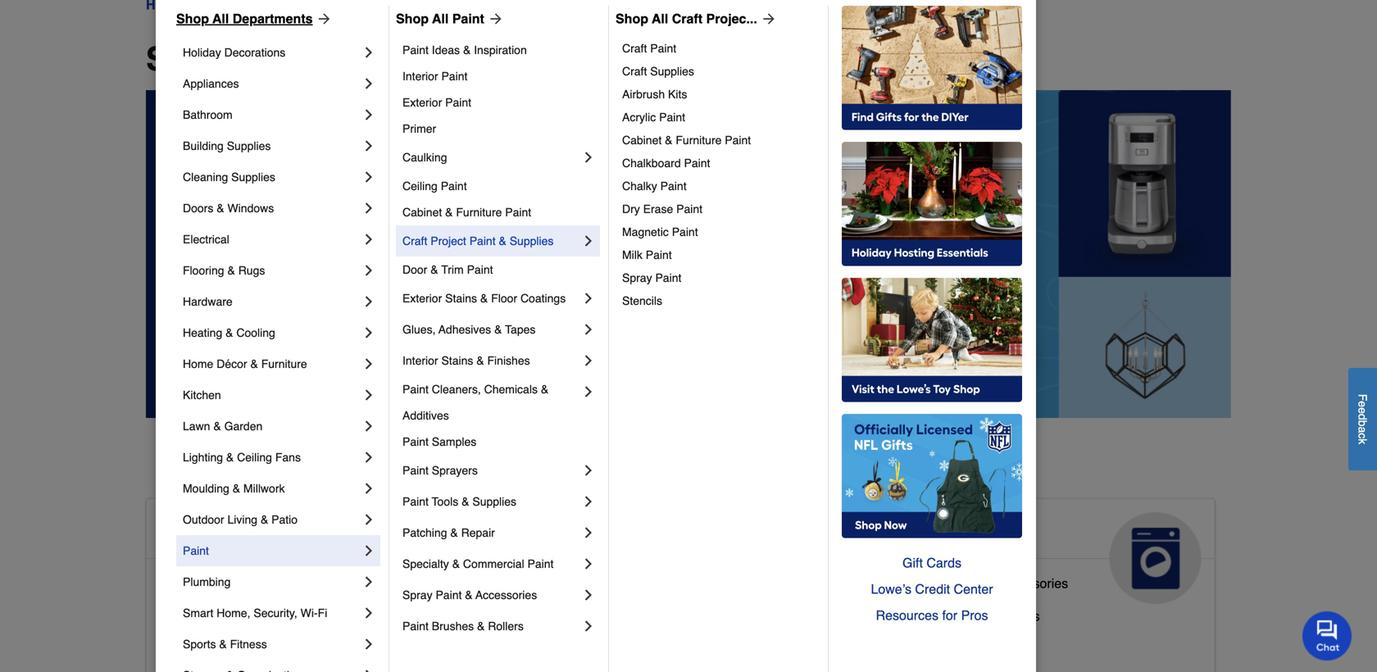 Task type: describe. For each thing, give the bounding box(es) containing it.
paint cleaners, chemicals & additives
[[403, 383, 552, 422]]

dry erase paint
[[622, 203, 703, 216]]

chevron right image for lighting & ceiling fans
[[361, 449, 377, 466]]

supplies for cleaning supplies
[[231, 171, 275, 184]]

& right parts
[[986, 576, 995, 591]]

paint down acrylic paint link
[[725, 134, 751, 147]]

chevron right image for doors & windows
[[361, 200, 377, 216]]

chevron right image for paint
[[361, 543, 377, 559]]

chevron right image for spray paint & accessories
[[580, 587, 597, 603]]

credit
[[915, 582, 950, 597]]

& right 'tools'
[[462, 495, 469, 508]]

ceiling paint
[[403, 180, 467, 193]]

shop all paint
[[396, 11, 484, 26]]

& left floor at the left top of the page
[[480, 292, 488, 305]]

paint down caulking
[[441, 180, 467, 193]]

chevron right image for paint tools & supplies
[[580, 494, 597, 510]]

wi-
[[301, 607, 318, 620]]

enjoy savings year-round. no matter what you're shopping for, find what you need at a great price. image
[[146, 90, 1231, 418]]

cabinet for topmost cabinet & furniture paint link
[[622, 134, 662, 147]]

pet inside 'link'
[[525, 635, 545, 650]]

chevron right image for sports & fitness
[[361, 636, 377, 653]]

sprayers
[[432, 464, 478, 477]]

building
[[183, 139, 224, 152]]

departments for shop all departments
[[287, 40, 487, 78]]

paint up door & trim paint link at the left of page
[[470, 234, 496, 248]]

animal & pet care image
[[745, 512, 836, 604]]

d
[[1356, 414, 1370, 420]]

furniture down heating & cooling link
[[261, 357, 307, 371]]

cleaners,
[[432, 383, 481, 396]]

paint down paint samples
[[403, 464, 429, 477]]

tapes
[[505, 323, 536, 336]]

brushes
[[432, 620, 474, 633]]

spray for spray paint & accessories
[[403, 589, 433, 602]]

dry erase paint link
[[622, 198, 817, 221]]

finishes
[[487, 354, 530, 367]]

paint down kits
[[659, 111, 685, 124]]

heating & cooling
[[183, 326, 275, 339]]

gift cards link
[[842, 550, 1022, 576]]

exterior paint link
[[403, 89, 597, 116]]

gift
[[903, 555, 923, 571]]

2 e from the top
[[1356, 408, 1370, 414]]

wine
[[963, 609, 993, 624]]

houses,
[[586, 635, 634, 650]]

chevron right image for exterior stains & floor coatings
[[580, 290, 597, 307]]

furniture up "chalkboard paint" link
[[676, 134, 722, 147]]

1 vertical spatial ceiling
[[237, 451, 272, 464]]

paint ideas & inspiration link
[[403, 37, 597, 63]]

ceiling paint link
[[403, 173, 597, 199]]

paint up the craft supplies
[[650, 42, 677, 55]]

exterior for exterior stains & floor coatings
[[403, 292, 442, 305]]

paint right erase
[[676, 203, 703, 216]]

all for craft
[[652, 11, 668, 26]]

1 horizontal spatial appliances
[[891, 519, 1013, 545]]

paint ideas & inspiration
[[403, 43, 527, 57]]

& down accessible bedroom link
[[219, 638, 227, 651]]

home inside accessible home link
[[286, 519, 350, 545]]

accessible for accessible bathroom
[[160, 576, 223, 591]]

gift cards
[[903, 555, 962, 571]]

stencils
[[622, 294, 662, 307]]

beverage
[[891, 609, 947, 624]]

officially licensed n f l gifts. shop now. image
[[842, 414, 1022, 539]]

& up paint brushes & rollers
[[465, 589, 473, 602]]

interior for interior paint
[[403, 70, 438, 83]]

primer link
[[403, 116, 597, 142]]

outdoor
[[183, 513, 224, 526]]

0 vertical spatial cabinet & furniture paint link
[[622, 129, 817, 152]]

heating
[[183, 326, 222, 339]]

sports & fitness link
[[183, 629, 361, 660]]

home inside home décor & furniture link
[[183, 357, 213, 371]]

trim
[[441, 263, 464, 276]]

& inside "link"
[[213, 420, 221, 433]]

paint down milk paint
[[655, 271, 682, 284]]

paint right trim
[[467, 263, 493, 276]]

pros
[[961, 608, 988, 623]]

primer
[[403, 122, 436, 135]]

lowe's credit center link
[[842, 576, 1022, 603]]

paint down magnetic paint
[[646, 248, 672, 262]]

patio
[[272, 513, 298, 526]]

accessible for accessible bedroom
[[160, 609, 223, 624]]

interior stains & finishes
[[403, 354, 530, 367]]

supplies up door & trim paint link at the left of page
[[510, 234, 554, 248]]

glues, adhesives & tapes link
[[403, 314, 580, 345]]

tools
[[432, 495, 459, 508]]

& right specialty
[[452, 558, 460, 571]]

find gifts for the diyer. image
[[842, 6, 1022, 130]]

care
[[525, 545, 576, 571]]

appliances image
[[1110, 512, 1202, 604]]

0 vertical spatial appliances link
[[183, 68, 361, 99]]

home décor & furniture
[[183, 357, 307, 371]]

paint down the dry erase paint
[[672, 225, 698, 239]]

f e e d b a c k button
[[1349, 368, 1377, 471]]

& left cooling
[[226, 326, 233, 339]]

paint left brushes
[[403, 620, 429, 633]]

door
[[403, 263, 427, 276]]

accessible bedroom
[[160, 609, 279, 624]]

& inside animal & pet care
[[608, 519, 625, 545]]

craft for craft supplies
[[622, 65, 647, 78]]

hardware link
[[183, 286, 361, 317]]

exterior for exterior paint
[[403, 96, 442, 109]]

craft for craft project paint & supplies
[[403, 234, 427, 248]]

paint sprayers link
[[403, 455, 580, 486]]

glues, adhesives & tapes
[[403, 323, 536, 336]]

chevron right image for cleaning supplies
[[361, 169, 377, 185]]

shop for shop all paint
[[396, 11, 429, 26]]

door & trim paint link
[[403, 257, 597, 283]]

airbrush kits link
[[622, 83, 817, 106]]

& right lighting
[[226, 451, 234, 464]]

& right "doors"
[[217, 202, 224, 215]]

hardware
[[183, 295, 233, 308]]

chevron right image for outdoor living & patio
[[361, 512, 377, 528]]

pet beds, houses, & furniture link
[[525, 631, 702, 664]]

& up chalkboard paint
[[665, 134, 673, 147]]

craft supplies
[[622, 65, 694, 78]]

paint down ceiling paint link
[[505, 206, 531, 219]]

& left "repair"
[[450, 526, 458, 539]]

fans
[[275, 451, 301, 464]]

ideas
[[432, 43, 460, 57]]

& left patio on the left of the page
[[261, 513, 268, 526]]

shop all departments
[[146, 40, 487, 78]]

paint link
[[183, 535, 361, 567]]

& right ideas
[[463, 43, 471, 57]]

& right entry
[[260, 641, 269, 657]]

all for departments
[[212, 11, 229, 26]]

home inside accessible entry & home link
[[273, 641, 308, 657]]

specialty & commercial paint link
[[403, 548, 580, 580]]

door & trim paint
[[403, 263, 493, 276]]

& left trim
[[431, 263, 438, 276]]

paint up chalky paint link
[[684, 157, 710, 170]]

accessories for appliance parts & accessories
[[998, 576, 1068, 591]]

patching
[[403, 526, 447, 539]]

chevron right image for moulding & millwork
[[361, 480, 377, 497]]

f
[[1356, 394, 1370, 401]]

all down shop all departments link
[[236, 40, 278, 78]]

holiday decorations
[[183, 46, 286, 59]]

resources for pros
[[876, 608, 988, 623]]

accessible home image
[[379, 512, 471, 604]]

samples
[[432, 435, 477, 448]]

outdoor living & patio
[[183, 513, 298, 526]]

cleaning supplies
[[183, 171, 275, 184]]

pet beds, houses, & furniture
[[525, 635, 702, 650]]

furniture inside 'link'
[[650, 635, 702, 650]]

lighting & ceiling fans
[[183, 451, 301, 464]]

patching & repair link
[[403, 517, 580, 548]]

accessible home
[[160, 519, 350, 545]]

interior stains & finishes link
[[403, 345, 580, 376]]

patching & repair
[[403, 526, 495, 539]]

supplies for craft supplies
[[650, 65, 694, 78]]

chevron right image for electrical
[[361, 231, 377, 248]]

chevron right image for smart home, security, wi-fi
[[361, 605, 377, 621]]

a
[[1356, 427, 1370, 433]]

all for paint
[[432, 11, 449, 26]]

doors & windows
[[183, 202, 274, 215]]

accessible entry & home
[[160, 641, 308, 657]]

paint tools & supplies link
[[403, 486, 580, 517]]

& right the décor
[[250, 357, 258, 371]]

chevron right image for heating & cooling
[[361, 325, 377, 341]]



Task type: locate. For each thing, give the bounding box(es) containing it.
1 horizontal spatial cabinet & furniture paint link
[[622, 129, 817, 152]]

supplies up houses,
[[584, 602, 634, 617]]

lawn & garden
[[183, 420, 263, 433]]

holiday hosting essentials. image
[[842, 142, 1022, 266]]

stains up cleaners,
[[441, 354, 473, 367]]

airbrush kits
[[622, 88, 687, 101]]

1 horizontal spatial cabinet & furniture paint
[[622, 134, 751, 147]]

supplies for livestock supplies
[[584, 602, 634, 617]]

k
[[1356, 439, 1370, 445]]

f e e d b a c k
[[1356, 394, 1370, 445]]

2 accessible from the top
[[160, 576, 223, 591]]

ceiling down caulking
[[403, 180, 438, 193]]

repair
[[461, 526, 495, 539]]

all up craft paint
[[652, 11, 668, 26]]

1 vertical spatial stains
[[441, 354, 473, 367]]

home décor & furniture link
[[183, 348, 361, 380]]

1 exterior from the top
[[403, 96, 442, 109]]

arrow right image inside shop all departments link
[[313, 11, 332, 27]]

shop all departments link
[[176, 9, 332, 29]]

chevron right image for patching & repair
[[580, 525, 597, 541]]

2 vertical spatial home
[[273, 641, 308, 657]]

arrow right image for shop all craft projec...
[[757, 11, 777, 27]]

sports
[[183, 638, 216, 651]]

0 vertical spatial cabinet & furniture paint
[[622, 134, 751, 147]]

0 horizontal spatial cabinet & furniture paint
[[403, 206, 531, 219]]

interior for interior stains & finishes
[[403, 354, 438, 367]]

cabinet down ceiling paint
[[403, 206, 442, 219]]

flooring
[[183, 264, 224, 277]]

chevron right image for appliances
[[361, 75, 377, 92]]

2 shop from the left
[[396, 11, 429, 26]]

stains for interior
[[441, 354, 473, 367]]

stains inside 'link'
[[445, 292, 477, 305]]

chevron right image for holiday decorations
[[361, 44, 377, 61]]

departments up exterior paint
[[287, 40, 487, 78]]

visit the lowe's toy shop. image
[[842, 278, 1022, 403]]

exterior down door
[[403, 292, 442, 305]]

acrylic paint link
[[622, 106, 817, 129]]

& inside paint cleaners, chemicals & additives
[[541, 383, 549, 396]]

projec...
[[706, 11, 757, 26]]

paint down chalkboard paint
[[661, 180, 687, 193]]

0 horizontal spatial ceiling
[[237, 451, 272, 464]]

1 vertical spatial departments
[[287, 40, 487, 78]]

1 vertical spatial interior
[[403, 354, 438, 367]]

chevron right image for hardware
[[361, 294, 377, 310]]

livestock supplies
[[525, 602, 634, 617]]

chat invite button image
[[1303, 611, 1353, 661]]

chevron right image for home décor & furniture
[[361, 356, 377, 372]]

cabinet for the leftmost cabinet & furniture paint link
[[403, 206, 442, 219]]

& left millwork
[[233, 482, 240, 495]]

chevron right image for interior stains & finishes
[[580, 353, 597, 369]]

0 horizontal spatial cabinet
[[403, 206, 442, 219]]

furniture right houses,
[[650, 635, 702, 650]]

accessories up chillers
[[998, 576, 1068, 591]]

shop all paint link
[[396, 9, 504, 29]]

accessories up the rollers
[[476, 589, 537, 602]]

e
[[1356, 401, 1370, 408], [1356, 408, 1370, 414]]

paint down the 'interior paint'
[[445, 96, 471, 109]]

paint left ideas
[[403, 43, 429, 57]]

livestock
[[525, 602, 580, 617]]

accessories for spray paint & accessories
[[476, 589, 537, 602]]

0 vertical spatial cabinet
[[622, 134, 662, 147]]

rollers
[[488, 620, 524, 633]]

windows
[[227, 202, 274, 215]]

1 vertical spatial pet
[[525, 635, 545, 650]]

2 arrow right image from the left
[[757, 11, 777, 27]]

home
[[183, 357, 213, 371], [286, 519, 350, 545], [273, 641, 308, 657]]

smart home, security, wi-fi
[[183, 607, 327, 620]]

acrylic paint
[[622, 111, 685, 124]]

magnetic paint
[[622, 225, 698, 239]]

1 horizontal spatial appliances link
[[877, 499, 1215, 604]]

home,
[[217, 607, 250, 620]]

paint inside paint cleaners, chemicals & additives
[[403, 383, 429, 396]]

departments for shop all departments
[[233, 11, 313, 26]]

all up ideas
[[432, 11, 449, 26]]

outdoor living & patio link
[[183, 504, 361, 535]]

exterior stains & floor coatings
[[403, 292, 566, 305]]

craft up craft paint link
[[672, 11, 703, 26]]

spray down the milk
[[622, 271, 652, 284]]

0 horizontal spatial appliances link
[[183, 68, 361, 99]]

exterior stains & floor coatings link
[[403, 283, 580, 314]]

arrow right image up craft paint link
[[757, 11, 777, 27]]

arrow right image
[[313, 11, 332, 27], [757, 11, 777, 27]]

arrow right image inside shop all craft projec... link
[[757, 11, 777, 27]]

3 accessible from the top
[[160, 609, 223, 624]]

kitchen link
[[183, 380, 361, 411]]

0 vertical spatial spray
[[622, 271, 652, 284]]

chevron right image for lawn & garden
[[361, 418, 377, 435]]

shop
[[146, 40, 228, 78]]

accessible
[[160, 519, 280, 545], [160, 576, 223, 591], [160, 609, 223, 624], [160, 641, 223, 657]]

1 vertical spatial cabinet & furniture paint
[[403, 206, 531, 219]]

appliance parts & accessories
[[891, 576, 1068, 591]]

supplies up windows
[[231, 171, 275, 184]]

interior down the glues,
[[403, 354, 438, 367]]

appliance parts & accessories link
[[891, 572, 1068, 605]]

appliances
[[183, 77, 239, 90], [891, 519, 1013, 545]]

& left rugs
[[227, 264, 235, 277]]

& up project
[[445, 206, 453, 219]]

stains for exterior
[[445, 292, 477, 305]]

2 horizontal spatial shop
[[616, 11, 649, 26]]

cabinet down acrylic
[[622, 134, 662, 147]]

paint cleaners, chemicals & additives link
[[403, 376, 580, 429]]

& left the rollers
[[477, 620, 485, 633]]

paint down outdoor
[[183, 544, 209, 558]]

moulding
[[183, 482, 229, 495]]

shop for shop all craft projec...
[[616, 11, 649, 26]]

chevron right image for kitchen
[[361, 387, 377, 403]]

& right houses,
[[637, 635, 646, 650]]

supplies down paint sprayers link
[[473, 495, 517, 508]]

& right lawn
[[213, 420, 221, 433]]

& right the chemicals
[[541, 383, 549, 396]]

accessible bathroom
[[160, 576, 283, 591]]

parts
[[952, 576, 982, 591]]

appliances up cards
[[891, 519, 1013, 545]]

shop all craft projec... link
[[616, 9, 777, 29]]

& up door & trim paint link at the left of page
[[499, 234, 507, 248]]

0 vertical spatial stains
[[445, 292, 477, 305]]

craft up the craft supplies
[[622, 42, 647, 55]]

cabinet & furniture paint up craft project paint & supplies
[[403, 206, 531, 219]]

1 accessible from the top
[[160, 519, 280, 545]]

shop up paint ideas & inspiration
[[396, 11, 429, 26]]

ceiling up millwork
[[237, 451, 272, 464]]

chalkboard
[[622, 157, 681, 170]]

exterior inside 'link'
[[403, 292, 442, 305]]

plumbing
[[183, 576, 231, 589]]

0 vertical spatial departments
[[233, 11, 313, 26]]

accessible for accessible home
[[160, 519, 280, 545]]

cabinet & furniture paint for the leftmost cabinet & furniture paint link
[[403, 206, 531, 219]]

arrow right image up shop all departments
[[313, 11, 332, 27]]

craft project paint & supplies
[[403, 234, 554, 248]]

0 vertical spatial pet
[[631, 519, 667, 545]]

supplies for building supplies
[[227, 139, 271, 152]]

1 horizontal spatial spray
[[622, 271, 652, 284]]

& left pros
[[950, 609, 959, 624]]

chevron right image
[[361, 44, 377, 61], [361, 107, 377, 123], [361, 138, 377, 154], [580, 233, 597, 249], [361, 262, 377, 279], [580, 290, 597, 307], [361, 294, 377, 310], [361, 356, 377, 372], [580, 384, 597, 400], [361, 449, 377, 466], [580, 462, 597, 479], [361, 543, 377, 559], [580, 556, 597, 572], [361, 574, 377, 590], [580, 587, 597, 603], [361, 605, 377, 621], [580, 618, 597, 635], [361, 667, 377, 672]]

chevron right image for flooring & rugs
[[361, 262, 377, 279]]

1 vertical spatial home
[[286, 519, 350, 545]]

spray for spray paint
[[622, 271, 652, 284]]

1 vertical spatial cabinet
[[403, 206, 442, 219]]

interior up exterior paint
[[403, 70, 438, 83]]

0 vertical spatial interior
[[403, 70, 438, 83]]

accessible up smart
[[160, 576, 223, 591]]

beverage & wine chillers link
[[891, 605, 1040, 638]]

chevron right image for glues, adhesives & tapes
[[580, 321, 597, 338]]

chalkboard paint link
[[622, 152, 817, 175]]

paint left 'tools'
[[403, 495, 429, 508]]

appliances link
[[183, 68, 361, 99], [877, 499, 1215, 604]]

all up holiday decorations
[[212, 11, 229, 26]]

chevron right image for craft project paint & supplies
[[580, 233, 597, 249]]

accessible down moulding
[[160, 519, 280, 545]]

craft up the airbrush
[[622, 65, 647, 78]]

flooring & rugs
[[183, 264, 265, 277]]

caulking link
[[403, 142, 580, 173]]

0 horizontal spatial cabinet & furniture paint link
[[403, 199, 597, 225]]

chevron right image for specialty & commercial paint
[[580, 556, 597, 572]]

2 interior from the top
[[403, 354, 438, 367]]

accessories
[[998, 576, 1068, 591], [476, 589, 537, 602]]

stains down trim
[[445, 292, 477, 305]]

appliances link down decorations
[[183, 68, 361, 99]]

shop all departments
[[176, 11, 313, 26]]

stencils link
[[622, 289, 817, 312]]

accessible up sports
[[160, 609, 223, 624]]

1 vertical spatial spray
[[403, 589, 433, 602]]

arrow right image
[[484, 11, 504, 27]]

craft up door
[[403, 234, 427, 248]]

e up d
[[1356, 401, 1370, 408]]

chevron right image for paint cleaners, chemicals & additives
[[580, 384, 597, 400]]

cabinet & furniture paint for topmost cabinet & furniture paint link
[[622, 134, 751, 147]]

shop for shop all departments
[[176, 11, 209, 26]]

1 interior from the top
[[403, 70, 438, 83]]

appliances link up chillers
[[877, 499, 1215, 604]]

1 horizontal spatial accessories
[[998, 576, 1068, 591]]

1 vertical spatial bathroom
[[226, 576, 283, 591]]

1 vertical spatial exterior
[[403, 292, 442, 305]]

chevron right image
[[361, 75, 377, 92], [580, 149, 597, 166], [361, 169, 377, 185], [361, 200, 377, 216], [361, 231, 377, 248], [580, 321, 597, 338], [361, 325, 377, 341], [580, 353, 597, 369], [361, 387, 377, 403], [361, 418, 377, 435], [361, 480, 377, 497], [580, 494, 597, 510], [361, 512, 377, 528], [580, 525, 597, 541], [361, 636, 377, 653]]

pet inside animal & pet care
[[631, 519, 667, 545]]

lowe's
[[871, 582, 912, 597]]

chevron right image for bathroom
[[361, 107, 377, 123]]

paint up additives
[[403, 383, 429, 396]]

bathroom
[[183, 108, 233, 121], [226, 576, 283, 591]]

accessible for accessible entry & home
[[160, 641, 223, 657]]

lawn & garden link
[[183, 411, 361, 442]]

living
[[227, 513, 257, 526]]

paint up paint ideas & inspiration
[[452, 11, 484, 26]]

shop up holiday
[[176, 11, 209, 26]]

exterior up primer
[[403, 96, 442, 109]]

chevron right image for paint brushes & rollers
[[580, 618, 597, 635]]

1 vertical spatial appliances
[[891, 519, 1013, 545]]

lighting & ceiling fans link
[[183, 442, 361, 473]]

rugs
[[238, 264, 265, 277]]

decorations
[[224, 46, 286, 59]]

plumbing link
[[183, 567, 361, 598]]

paint samples
[[403, 435, 477, 448]]

chevron right image for plumbing
[[361, 574, 377, 590]]

0 vertical spatial ceiling
[[403, 180, 438, 193]]

0 horizontal spatial accessories
[[476, 589, 537, 602]]

commercial
[[463, 558, 524, 571]]

1 horizontal spatial shop
[[396, 11, 429, 26]]

paint down ideas
[[441, 70, 468, 83]]

for
[[942, 608, 958, 623]]

paint down animal
[[528, 558, 554, 571]]

0 horizontal spatial appliances
[[183, 77, 239, 90]]

specialty & commercial paint
[[403, 558, 554, 571]]

paint down additives
[[403, 435, 429, 448]]

0 vertical spatial exterior
[[403, 96, 442, 109]]

accessible bedroom link
[[160, 605, 279, 638]]

1 arrow right image from the left
[[313, 11, 332, 27]]

& left tapes
[[494, 323, 502, 336]]

cabinet
[[622, 134, 662, 147], [403, 206, 442, 219]]

& right animal
[[608, 519, 625, 545]]

building supplies link
[[183, 130, 361, 162]]

cooling
[[236, 326, 275, 339]]

cabinet & furniture paint link up craft project paint & supplies
[[403, 199, 597, 225]]

3 shop from the left
[[616, 11, 649, 26]]

bathroom up the building
[[183, 108, 233, 121]]

chevron right image for building supplies
[[361, 138, 377, 154]]

bathroom up smart home, security, wi-fi
[[226, 576, 283, 591]]

0 vertical spatial bathroom
[[183, 108, 233, 121]]

chevron right image for paint sprayers
[[580, 462, 597, 479]]

spray
[[622, 271, 652, 284], [403, 589, 433, 602]]

0 horizontal spatial arrow right image
[[313, 11, 332, 27]]

1 vertical spatial appliances link
[[877, 499, 1215, 604]]

1 horizontal spatial arrow right image
[[757, 11, 777, 27]]

bedroom
[[226, 609, 279, 624]]

chalky
[[622, 180, 657, 193]]

& left finishes
[[477, 354, 484, 367]]

0 vertical spatial home
[[183, 357, 213, 371]]

craft for craft paint
[[622, 42, 647, 55]]

paint inside 'link'
[[528, 558, 554, 571]]

doors & windows link
[[183, 193, 361, 224]]

0 horizontal spatial shop
[[176, 11, 209, 26]]

arrow right image for shop all departments
[[313, 11, 332, 27]]

chalky paint
[[622, 180, 687, 193]]

chemicals
[[484, 383, 538, 396]]

project
[[431, 234, 466, 248]]

2 exterior from the top
[[403, 292, 442, 305]]

all
[[212, 11, 229, 26], [432, 11, 449, 26], [652, 11, 668, 26], [236, 40, 278, 78]]

1 vertical spatial cabinet & furniture paint link
[[403, 199, 597, 225]]

supplies up cleaning supplies
[[227, 139, 271, 152]]

coatings
[[521, 292, 566, 305]]

animal & pet care
[[525, 519, 667, 571]]

beds,
[[549, 635, 582, 650]]

1 e from the top
[[1356, 401, 1370, 408]]

millwork
[[243, 482, 285, 495]]

appliances down holiday
[[183, 77, 239, 90]]

paint up brushes
[[436, 589, 462, 602]]

cabinet & furniture paint up chalkboard paint
[[622, 134, 751, 147]]

0 vertical spatial appliances
[[183, 77, 239, 90]]

0 horizontal spatial spray
[[403, 589, 433, 602]]

furniture up craft project paint & supplies
[[456, 206, 502, 219]]

1 shop from the left
[[176, 11, 209, 26]]

departments up "holiday decorations" link
[[233, 11, 313, 26]]

cabinet & furniture paint link up chalky paint link
[[622, 129, 817, 152]]

kits
[[668, 88, 687, 101]]

spray down specialty
[[403, 589, 433, 602]]

4 accessible from the top
[[160, 641, 223, 657]]

accessible down smart
[[160, 641, 223, 657]]

1 horizontal spatial ceiling
[[403, 180, 438, 193]]

1 horizontal spatial pet
[[631, 519, 667, 545]]

chevron right image for caulking
[[580, 149, 597, 166]]

1 horizontal spatial cabinet
[[622, 134, 662, 147]]

0 horizontal spatial pet
[[525, 635, 545, 650]]

smart home, security, wi-fi link
[[183, 598, 361, 629]]

resources for pros link
[[842, 603, 1022, 629]]



Task type: vqa. For each thing, say whether or not it's contained in the screenshot.
Pack
no



